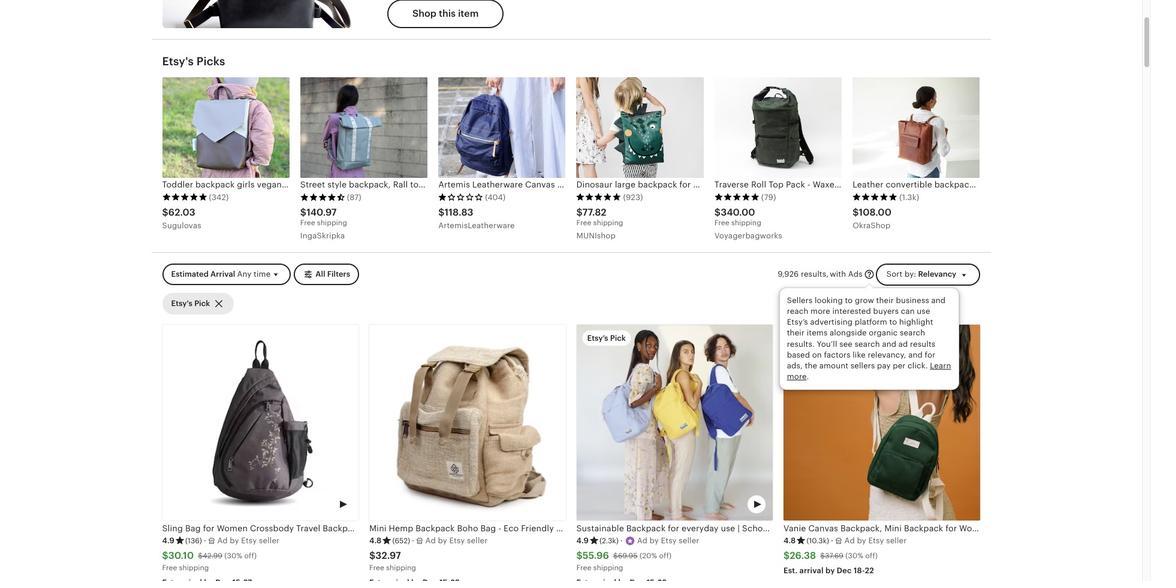 Task type: locate. For each thing, give the bounding box(es) containing it.
search down highlight
[[900, 329, 925, 338]]

factors
[[824, 351, 851, 360]]

unisex left durable
[[556, 524, 583, 534]]

$ left 69.95
[[576, 550, 583, 562]]

style up 4.5 out of 5 stars image
[[327, 180, 347, 190]]

3 5 out of 5 stars image from the left
[[715, 193, 759, 202]]

shipping up voyagerbagworks
[[731, 219, 761, 227]]

0 horizontal spatial backpack
[[416, 524, 455, 534]]

backpack left boho
[[416, 524, 455, 534]]

off) right (20%
[[659, 552, 672, 560]]

estimated arrival any time
[[171, 270, 271, 279]]

.
[[807, 372, 809, 381]]

shipping down the 32.97
[[386, 564, 416, 572]]

search
[[900, 329, 925, 338], [855, 340, 880, 349]]

108.00
[[859, 207, 891, 218]]

5 out of 5 stars image for 77.82
[[576, 193, 621, 202]]

etsy's for etsy's pick
[[171, 299, 192, 308]]

4.9 up 30.10
[[162, 536, 174, 545]]

etsy's inside sellers looking to grow their business and reach more interested buyers can use etsy's advertising platform to highlight their items alongside organic search results. you'll see search and ad results based on factors like relevancy, and for ads, the amount sellers pay per click.
[[787, 318, 808, 327]]

free inside $ 340.00 free shipping voyagerbagworks
[[715, 219, 729, 227]]

55.96
[[583, 550, 609, 562]]

0 horizontal spatial canvas
[[525, 180, 555, 190]]

etsy's pick link
[[162, 293, 233, 315]]

$ inside $ 340.00 free shipping voyagerbagworks
[[715, 207, 721, 218]]

and right business
[[931, 296, 946, 305]]

like
[[853, 351, 866, 360]]

more
[[811, 307, 830, 316], [787, 372, 807, 381]]

$ for 55.96
[[576, 550, 583, 562]]

to
[[845, 296, 853, 305], [889, 318, 897, 327]]

shipping inside $ 77.82 free shipping munishop
[[593, 219, 623, 227]]

learn
[[930, 361, 951, 370]]

hemp
[[389, 524, 413, 534]]

est.
[[784, 566, 798, 575]]

and
[[931, 296, 946, 305], [882, 340, 896, 349], [908, 351, 923, 360]]

by:
[[905, 270, 916, 279]]

free down 55.96
[[576, 564, 591, 572]]

5 out of 5 stars image for 108.00
[[853, 193, 898, 202]]

vanie canvas backpack, mini backpack for women, teens gift, birthday gift, christmas gifts, weekend backpack, gift for her, anniversary gift image
[[784, 325, 980, 521]]

okrashop
[[853, 221, 891, 230]]

2 4.8 from the left
[[784, 536, 796, 545]]

friendly
[[521, 524, 554, 534]]

4.9 for 30.10
[[162, 536, 174, 545]]

1 horizontal spatial 4.8
[[784, 536, 796, 545]]

canvas right waxed
[[842, 180, 872, 190]]

1 horizontal spatial canvas
[[842, 180, 872, 190]]

per
[[893, 361, 906, 370]]

2 horizontal spatial off)
[[865, 552, 878, 560]]

$ 77.82 free shipping munishop
[[576, 207, 623, 240]]

$ for 32.97
[[369, 550, 375, 562]]

32.97
[[375, 550, 401, 562]]

$ down traverse
[[715, 207, 721, 218]]

$ down 4.5 out of 5 stars image
[[300, 207, 306, 218]]

more inside 'learn more'
[[787, 372, 807, 381]]

3 · from the left
[[620, 536, 623, 545]]

5 out of 5 stars image up 108.00 at the top right of page
[[853, 193, 898, 202]]

more down ads,
[[787, 372, 807, 381]]

(30% for 30.10
[[224, 552, 242, 560]]

1 horizontal spatial more
[[811, 307, 830, 316]]

0 vertical spatial search
[[900, 329, 925, 338]]

free down 340.00
[[715, 219, 729, 227]]

0 horizontal spatial -
[[498, 524, 501, 534]]

1 4.9 from the left
[[162, 536, 174, 545]]

shipping for 32.97
[[386, 564, 416, 572]]

sustainable backpack for everyday use | school backpack with laptop compartment | college backpack | backpacks for school | backpacks image
[[576, 325, 773, 521]]

off) right 42.99
[[244, 552, 257, 560]]

free down 30.10
[[162, 564, 177, 572]]

$ up munishop
[[576, 207, 582, 218]]

(30%
[[224, 552, 242, 560], [846, 552, 863, 560]]

2 style from the left
[[476, 180, 495, 190]]

22
[[865, 566, 874, 575]]

0 horizontal spatial 4.8
[[369, 536, 382, 545]]

2 · from the left
[[412, 536, 414, 545]]

62.03
[[168, 207, 195, 218]]

picks
[[196, 55, 225, 68]]

shipping down 77.82 at the right top
[[593, 219, 623, 227]]

learn more link
[[787, 361, 951, 381]]

arrival
[[799, 566, 824, 575]]

pick
[[194, 299, 210, 308], [610, 334, 626, 343], [817, 334, 833, 343]]

$ down mini
[[369, 550, 375, 562]]

ad
[[899, 340, 908, 349]]

all
[[316, 270, 325, 279]]

free inside $ 32.97 free shipping
[[369, 564, 384, 572]]

mini hemp backpack boho bag - eco friendly unisex durable image
[[369, 325, 566, 521]]

use
[[917, 307, 930, 316]]

style up the (404)
[[476, 180, 495, 190]]

0 horizontal spatial off)
[[244, 552, 257, 560]]

etsy's left the picks
[[162, 55, 194, 68]]

off) inside $ 30.10 $ 42.99 (30% off) free shipping
[[244, 552, 257, 560]]

mini
[[369, 524, 387, 534]]

shipping down 140.97
[[317, 219, 347, 227]]

2 off) from the left
[[659, 552, 672, 560]]

(30% inside $ 26.38 $ 37.69 (30% off) est. arrival by dec 18-22
[[846, 552, 863, 560]]

item
[[458, 8, 479, 19]]

5 out of 5 stars image up 77.82 at the right top
[[576, 193, 621, 202]]

shipping inside $ 340.00 free shipping voyagerbagworks
[[731, 219, 761, 227]]

$ for 340.00
[[715, 207, 721, 218]]

1 (30% from the left
[[224, 552, 242, 560]]

0 horizontal spatial unisex
[[447, 180, 474, 190]]

42.99
[[203, 552, 222, 560]]

0 horizontal spatial search
[[855, 340, 880, 349]]

0 horizontal spatial (30%
[[224, 552, 242, 560]]

2 (30% from the left
[[846, 552, 863, 560]]

1 horizontal spatial and
[[908, 351, 923, 360]]

sellers
[[851, 361, 875, 370]]

1 vertical spatial backpack
[[416, 524, 455, 534]]

1 horizontal spatial product video element
[[576, 325, 773, 521]]

$
[[162, 207, 168, 218], [300, 207, 306, 218], [438, 207, 445, 218], [576, 207, 582, 218], [715, 207, 721, 218], [853, 207, 859, 218], [162, 550, 168, 562], [369, 550, 375, 562], [576, 550, 583, 562], [784, 550, 790, 562], [198, 552, 203, 560], [613, 552, 618, 560], [820, 552, 825, 560]]

4.8 for est. arrival by
[[784, 536, 796, 545]]

·
[[204, 536, 206, 545], [412, 536, 414, 545], [620, 536, 623, 545], [831, 536, 833, 545]]

canvas right the leatherware
[[525, 180, 555, 190]]

1 horizontal spatial search
[[900, 329, 925, 338]]

0 horizontal spatial to
[[845, 296, 853, 305]]

2 canvas from the left
[[842, 180, 872, 190]]

grow
[[855, 296, 874, 305]]

(30% up 18-
[[846, 552, 863, 560]]

5 out of 5 stars image
[[162, 193, 207, 202], [576, 193, 621, 202], [715, 193, 759, 202], [853, 193, 898, 202]]

2 horizontal spatial pick
[[817, 334, 833, 343]]

$ inside $ 62.03 sugulovas
[[162, 207, 168, 218]]

top
[[410, 180, 424, 190]]

0 vertical spatial backpack
[[557, 180, 596, 190]]

to up interested
[[845, 296, 853, 305]]

9,926
[[778, 270, 799, 279]]

77.82
[[582, 207, 606, 218]]

with
[[830, 270, 846, 279]]

traverse roll top pack - waxed canvas image
[[715, 77, 842, 178]]

$ up okrashop
[[853, 207, 859, 218]]

0 vertical spatial more
[[811, 307, 830, 316]]

to down 'buyers'
[[889, 318, 897, 327]]

1 vertical spatial their
[[787, 329, 805, 338]]

0 horizontal spatial more
[[787, 372, 807, 381]]

munishop
[[576, 231, 616, 240]]

4.8 down mini
[[369, 536, 382, 545]]

dec
[[837, 566, 852, 575]]

1 · from the left
[[204, 536, 206, 545]]

product video element
[[162, 325, 359, 521], [576, 325, 773, 521]]

$ inside the $ 118.83 artemisleatherware
[[438, 207, 445, 218]]

1 horizontal spatial etsy's pick
[[794, 334, 833, 343]]

· for 55.96
[[620, 536, 623, 545]]

1 off) from the left
[[244, 552, 257, 560]]

$ 26.38 $ 37.69 (30% off) est. arrival by dec 18-22
[[784, 550, 878, 575]]

traverse roll top pack - waxed canvas
[[715, 180, 872, 190]]

0 vertical spatial to
[[845, 296, 853, 305]]

relevancy,
[[868, 351, 906, 360]]

$ 30.10 $ 42.99 (30% off) free shipping
[[162, 550, 257, 572]]

unisex up 1 out of 5 stars image
[[447, 180, 474, 190]]

2 5 out of 5 stars image from the left
[[576, 193, 621, 202]]

artemis leatherware canvas backpack (large size) image
[[438, 77, 566, 178]]

0 horizontal spatial and
[[882, 340, 896, 349]]

ingaskripka
[[300, 231, 345, 240]]

shipping inside $ 32.97 free shipping
[[386, 564, 416, 572]]

4 5 out of 5 stars image from the left
[[853, 193, 898, 202]]

0 horizontal spatial product video element
[[162, 325, 359, 521]]

2 4.9 from the left
[[576, 536, 589, 545]]

1 4.8 from the left
[[369, 536, 382, 545]]

1 vertical spatial etsy's
[[171, 299, 192, 308]]

1 horizontal spatial style
[[476, 180, 495, 190]]

0 vertical spatial -
[[807, 180, 810, 190]]

4.8 up 26.38
[[784, 536, 796, 545]]

2 product video element from the left
[[576, 325, 773, 521]]

product video element for 30.10
[[162, 325, 359, 521]]

shipping down 55.96
[[593, 564, 623, 572]]

(20%
[[640, 552, 657, 560]]

and up relevancy,
[[882, 340, 896, 349]]

shipping inside $ 140.97 free shipping ingaskripka
[[317, 219, 347, 227]]

1 out of 5 stars image
[[438, 193, 483, 202]]

free inside $ 77.82 free shipping munishop
[[576, 219, 591, 227]]

0 horizontal spatial etsy's pick
[[587, 334, 626, 343]]

their up 'results.'
[[787, 329, 805, 338]]

$ down 1 out of 5 stars image
[[438, 207, 445, 218]]

$ 62.03 sugulovas
[[162, 207, 201, 230]]

$ inside $ 77.82 free shipping munishop
[[576, 207, 582, 218]]

5 out of 5 stars image down traverse
[[715, 193, 759, 202]]

(30% right 42.99
[[224, 552, 242, 560]]

1 vertical spatial search
[[855, 340, 880, 349]]

(2.3k)
[[599, 537, 619, 545]]

· right (10.3k)
[[831, 536, 833, 545]]

5 out of 5 stars image up 62.03
[[162, 193, 207, 202]]

$ for 118.83
[[438, 207, 445, 218]]

traverse
[[715, 180, 749, 190]]

1 vertical spatial unisex
[[556, 524, 583, 534]]

$ up est.
[[784, 550, 790, 562]]

4.9 up 55.96
[[576, 536, 589, 545]]

more down looking
[[811, 307, 830, 316]]

1 5 out of 5 stars image from the left
[[162, 193, 207, 202]]

etsy's pick
[[587, 334, 626, 343], [794, 334, 833, 343]]

1 horizontal spatial their
[[876, 296, 894, 305]]

looking
[[815, 296, 843, 305]]

etsy's for etsy's picks
[[162, 55, 194, 68]]

0 horizontal spatial 4.9
[[162, 536, 174, 545]]

off) up 22
[[865, 552, 878, 560]]

$ inside $ 140.97 free shipping ingaskripka
[[300, 207, 306, 218]]

(30% inside $ 30.10 $ 42.99 (30% off) free shipping
[[224, 552, 242, 560]]

etsy's down the 'estimated'
[[171, 299, 192, 308]]

shipping down 30.10
[[179, 564, 209, 572]]

- left eco
[[498, 524, 501, 534]]

1 vertical spatial more
[[787, 372, 807, 381]]

$ inside $ 32.97 free shipping
[[369, 550, 375, 562]]

and up click.
[[908, 351, 923, 360]]

free inside $ 140.97 free shipping ingaskripka
[[300, 219, 315, 227]]

off) inside $ 26.38 $ 37.69 (30% off) est. arrival by dec 18-22
[[865, 552, 878, 560]]

free down 77.82 at the right top
[[576, 219, 591, 227]]

free down 140.97
[[300, 219, 315, 227]]

shipping
[[317, 219, 347, 227], [593, 219, 623, 227], [731, 219, 761, 227], [179, 564, 209, 572], [386, 564, 416, 572], [593, 564, 623, 572]]

tooltip
[[779, 285, 959, 390]]

$ for 108.00
[[853, 207, 859, 218]]

18-
[[854, 566, 865, 575]]

1 product video element from the left
[[162, 325, 359, 521]]

1 horizontal spatial (30%
[[846, 552, 863, 560]]

free
[[300, 219, 315, 227], [576, 219, 591, 227], [715, 219, 729, 227], [162, 564, 177, 572], [369, 564, 384, 572], [576, 564, 591, 572]]

$ down (10.3k)
[[820, 552, 825, 560]]

backpack up 77.82 at the right top
[[557, 180, 596, 190]]

their up 'buyers'
[[876, 296, 894, 305]]

- right pack
[[807, 180, 810, 190]]

0 horizontal spatial style
[[327, 180, 347, 190]]

$ inside $ 108.00 okrashop
[[853, 207, 859, 218]]

backpack
[[557, 180, 596, 190], [416, 524, 455, 534]]

free down the 32.97
[[369, 564, 384, 572]]

3 off) from the left
[[865, 552, 878, 560]]

1 horizontal spatial off)
[[659, 552, 672, 560]]

1 horizontal spatial to
[[889, 318, 897, 327]]

· right (652)
[[412, 536, 414, 545]]

unisex
[[447, 180, 474, 190], [556, 524, 583, 534]]

0 horizontal spatial pick
[[194, 299, 210, 308]]

(342)
[[209, 193, 229, 202]]

can
[[901, 307, 915, 316]]

0 vertical spatial and
[[931, 296, 946, 305]]

· right (2.3k)
[[620, 536, 623, 545]]

1 horizontal spatial 4.9
[[576, 536, 589, 545]]

off) inside $ 55.96 $ 69.95 (20% off) free shipping
[[659, 552, 672, 560]]

search up like
[[855, 340, 880, 349]]

· right (136)
[[204, 536, 206, 545]]

0 vertical spatial etsy's
[[162, 55, 194, 68]]

$ up sugulovas
[[162, 207, 168, 218]]

1 vertical spatial -
[[498, 524, 501, 534]]

$ 140.97 free shipping ingaskripka
[[300, 207, 347, 240]]

etsy's
[[162, 55, 194, 68], [171, 299, 192, 308]]

pack
[[786, 180, 805, 190]]

340.00
[[721, 207, 755, 218]]

relevancy
[[918, 270, 956, 279]]

items
[[807, 329, 828, 338]]

$ left 42.99
[[162, 550, 168, 562]]



Task type: vqa. For each thing, say whether or not it's contained in the screenshot.
"Eat Sleep Baseball Repeat Hoodie, Sport Hoodie, Baseball Hoodie, Baseball Player Hoodie, Gift For Baseball Lover Hoodie, Funny Hoodie" image
no



Task type: describe. For each thing, give the bounding box(es) containing it.
shipping for 140.97
[[317, 219, 347, 227]]

ads
[[848, 270, 863, 279]]

product video element for 55.96
[[576, 325, 773, 521]]

voyagerbagworks
[[715, 231, 782, 240]]

on
[[812, 351, 822, 360]]

you'll
[[817, 340, 837, 349]]

· for 32.97
[[412, 536, 414, 545]]

4 · from the left
[[831, 536, 833, 545]]

(923)
[[623, 193, 643, 202]]

top
[[769, 180, 784, 190]]

1 canvas from the left
[[525, 180, 555, 190]]

free inside $ 30.10 $ 42.99 (30% off) free shipping
[[162, 564, 177, 572]]

business
[[896, 296, 929, 305]]

free for 140.97
[[300, 219, 315, 227]]

$ for 26.38
[[784, 550, 790, 562]]

results,
[[801, 270, 829, 279]]

(30% for 26.38
[[846, 552, 863, 560]]

shipping for 340.00
[[731, 219, 761, 227]]

sort by: relevancy
[[887, 270, 956, 279]]

2 horizontal spatial and
[[931, 296, 946, 305]]

(79)
[[761, 193, 776, 202]]

filters
[[327, 270, 350, 279]]

1 vertical spatial and
[[882, 340, 896, 349]]

eco
[[504, 524, 519, 534]]

off) for 30.10
[[244, 552, 257, 560]]

$ 340.00 free shipping voyagerbagworks
[[715, 207, 782, 240]]

118.83
[[445, 207, 473, 218]]

4.9 for 55.96
[[576, 536, 589, 545]]

time
[[254, 270, 271, 279]]

dinosaur large backpack for kids, toddler backpack, children backpack, printed backpack image
[[576, 77, 704, 178]]

(1.3k)
[[899, 193, 919, 202]]

2 etsy's pick from the left
[[794, 334, 833, 343]]

$ 32.97 free shipping
[[369, 550, 416, 572]]

highlight
[[899, 318, 933, 327]]

$ 55.96 $ 69.95 (20% off) free shipping
[[576, 550, 672, 572]]

roll
[[751, 180, 766, 190]]

free inside $ 55.96 $ 69.95 (20% off) free shipping
[[576, 564, 591, 572]]

ads,
[[787, 361, 803, 370]]

artemisleatherware
[[438, 221, 515, 230]]

leather convertible backpack purse,  leather backpack women laptop tote bag flap pocket tote brown shoulder bag handbag women image
[[853, 77, 980, 178]]

artemis
[[438, 180, 470, 190]]

alongside
[[830, 329, 867, 338]]

sellers
[[787, 296, 813, 305]]

5 out of 5 stars image for 62.03
[[162, 193, 207, 202]]

free for 32.97
[[369, 564, 384, 572]]

1 horizontal spatial unisex
[[556, 524, 583, 534]]

shop this item link
[[387, 0, 504, 28]]

9,926 results,
[[778, 270, 829, 279]]

1 etsy's pick from the left
[[587, 334, 626, 343]]

mini hemp backpack boho bag - eco friendly unisex durable
[[369, 524, 618, 534]]

$ for 30.10
[[162, 550, 168, 562]]

1 vertical spatial to
[[889, 318, 897, 327]]

amount
[[819, 361, 848, 370]]

$ for 140.97
[[300, 207, 306, 218]]

all filters button
[[294, 264, 359, 286]]

the
[[805, 361, 817, 370]]

(87)
[[347, 193, 361, 202]]

boho
[[457, 524, 478, 534]]

shop
[[412, 8, 436, 19]]

by
[[826, 566, 835, 575]]

durable
[[586, 524, 618, 534]]

shipping for 77.82
[[593, 219, 623, 227]]

free for 340.00
[[715, 219, 729, 227]]

1 horizontal spatial -
[[807, 180, 810, 190]]

5 out of 5 stars image for 340.00
[[715, 193, 759, 202]]

learn more
[[787, 361, 951, 381]]

pay
[[877, 361, 891, 370]]

shipping inside $ 30.10 $ 42.99 (30% off) free shipping
[[179, 564, 209, 572]]

(136)
[[185, 537, 202, 545]]

$ for 77.82
[[576, 207, 582, 218]]

shipping inside $ 55.96 $ 69.95 (20% off) free shipping
[[593, 564, 623, 572]]

reach
[[787, 307, 808, 316]]

for
[[925, 351, 935, 360]]

leatherware
[[472, 180, 523, 190]]

· for 30.10
[[204, 536, 206, 545]]

bag,
[[426, 180, 444, 190]]

$ 118.83 artemisleatherware
[[438, 207, 515, 230]]

1 horizontal spatial backpack
[[557, 180, 596, 190]]

any
[[237, 270, 251, 279]]

backpack,
[[349, 180, 391, 190]]

4.5 out of 5 stars image
[[300, 193, 345, 202]]

street style backpack, rall top bag, unisex style
[[300, 180, 495, 190]]

artemis leatherware canvas backpack (large size)
[[438, 180, 645, 190]]

26.38
[[790, 550, 816, 562]]

size)
[[627, 180, 645, 190]]

rall
[[393, 180, 408, 190]]

(10.3k)
[[807, 537, 829, 545]]

with ads
[[830, 270, 863, 279]]

(large
[[599, 180, 625, 190]]

69.95
[[618, 552, 638, 560]]

estimated
[[171, 270, 209, 279]]

etsy's picks
[[162, 55, 225, 68]]

platform
[[855, 318, 887, 327]]

30.10
[[168, 550, 194, 562]]

sellers looking to grow their business and reach more interested buyers can use etsy's advertising platform to highlight their items alongside organic search results. you'll see search and ad results based on factors like relevancy, and for ads, the amount sellers pay per click.
[[787, 296, 946, 370]]

37.69
[[825, 552, 844, 560]]

$ for 62.03
[[162, 207, 168, 218]]

off) for 55.96
[[659, 552, 672, 560]]

arrival
[[210, 270, 235, 279]]

0 horizontal spatial their
[[787, 329, 805, 338]]

2 vertical spatial and
[[908, 351, 923, 360]]

interested
[[832, 307, 871, 316]]

$ down (2.3k)
[[613, 552, 618, 560]]

tooltip containing sellers looking to grow their business and reach more interested buyers can use etsy's advertising platform to highlight their items alongside organic search results. you'll see search and ad results based on factors like relevancy, and for ads, the amount sellers pay per click.
[[779, 285, 959, 390]]

sling bag for women crossbody travel backpack with anti theft pocket | one strap tablet backpack floral pattern chest bag with bottle holder image
[[162, 325, 359, 521]]

street
[[300, 180, 325, 190]]

1 horizontal spatial pick
[[610, 334, 626, 343]]

results.
[[787, 340, 815, 349]]

4.8 for free shipping
[[369, 536, 382, 545]]

sugulovas
[[162, 221, 201, 230]]

click.
[[908, 361, 928, 370]]

$ down (136)
[[198, 552, 203, 560]]

organic
[[869, 329, 898, 338]]

advertising
[[810, 318, 853, 327]]

all filters
[[316, 270, 350, 279]]

0 vertical spatial unisex
[[447, 180, 474, 190]]

more inside sellers looking to grow their business and reach more interested buyers can use etsy's advertising platform to highlight their items alongside organic search results. you'll see search and ad results based on factors like relevancy, and for ads, the amount sellers pay per click.
[[811, 307, 830, 316]]

1 style from the left
[[327, 180, 347, 190]]

free for 77.82
[[576, 219, 591, 227]]

see
[[839, 340, 853, 349]]

0 vertical spatial their
[[876, 296, 894, 305]]

street style backpack, rall top bag, unisex style image
[[300, 77, 428, 178]]

(652)
[[392, 537, 410, 545]]

toddler backpack girls vegan kids backpack girls backpack mother daughter matching outfits preschool backpack mini backpack for girl custom image
[[162, 77, 289, 178]]



